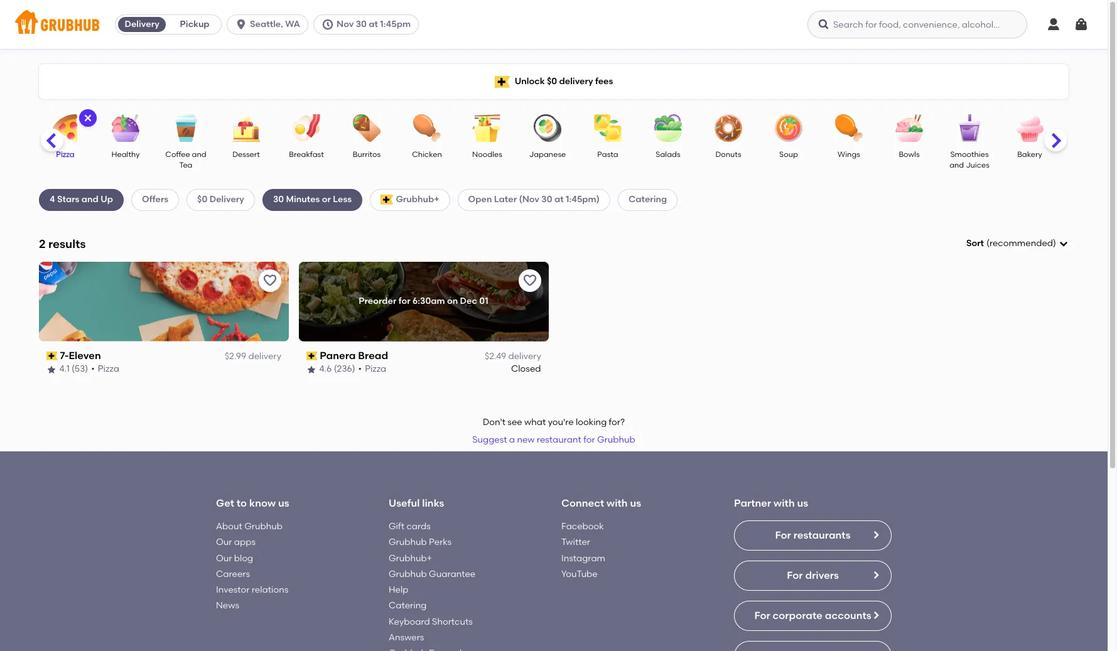 Task type: locate. For each thing, give the bounding box(es) containing it.
pizza down the eleven
[[98, 364, 120, 375]]

1 horizontal spatial at
[[555, 194, 564, 205]]

1 horizontal spatial for
[[584, 435, 595, 445]]

nov 30 at 1:45pm button
[[313, 14, 424, 35]]

• pizza down 'bread'
[[359, 364, 387, 375]]

30 minutes or less
[[273, 194, 352, 205]]

0 vertical spatial for
[[399, 296, 411, 307]]

0 horizontal spatial delivery
[[125, 19, 159, 30]]

• for (53)
[[92, 364, 95, 375]]

less
[[333, 194, 352, 205]]

restaurants
[[794, 529, 851, 541]]

grubhub+ down grubhub perks link
[[389, 553, 432, 564]]

suggest
[[473, 435, 507, 445]]

2 • from the left
[[359, 364, 362, 375]]

with right the connect
[[607, 498, 628, 510]]

0 vertical spatial for
[[775, 529, 791, 541]]

$0 delivery
[[197, 194, 244, 205]]

our
[[216, 537, 232, 548], [216, 553, 232, 564]]

2 star icon image from the left
[[307, 365, 317, 375]]

delivery left fees
[[559, 76, 593, 87]]

pickup button
[[168, 14, 221, 35]]

0 horizontal spatial • pizza
[[92, 364, 120, 375]]

at left 1:45pm
[[369, 19, 378, 30]]

for restaurants
[[775, 529, 851, 541]]

help
[[389, 585, 409, 596]]

(nov
[[519, 194, 540, 205]]

youtube link
[[562, 569, 598, 580]]

with right partner
[[774, 498, 795, 510]]

dec
[[460, 296, 478, 307]]

1 horizontal spatial 30
[[356, 19, 367, 30]]

right image inside for corporate accounts 'link'
[[871, 610, 881, 621]]

1 save this restaurant button from the left
[[259, 269, 281, 292]]

for for for restaurants
[[775, 529, 791, 541]]

at
[[369, 19, 378, 30], [555, 194, 564, 205]]

2 • pizza from the left
[[359, 364, 387, 375]]

delivery right the $2.99
[[248, 351, 281, 362]]

gift cards link
[[389, 521, 431, 532]]

grubhub down know
[[244, 521, 283, 532]]

pizza for 4.1
[[98, 364, 120, 375]]

soup
[[780, 150, 798, 159]]

our down about
[[216, 537, 232, 548]]

0 horizontal spatial delivery
[[248, 351, 281, 362]]

for
[[399, 296, 411, 307], [584, 435, 595, 445]]

2 right image from the top
[[871, 610, 881, 621]]

none field inside 2 results main content
[[967, 237, 1069, 250]]

star icon image for 4.6
[[307, 365, 317, 375]]

catering up keyboard
[[389, 601, 427, 611]]

grubhub down grubhub+ "link"
[[389, 569, 427, 580]]

careers link
[[216, 569, 250, 580]]

1 vertical spatial delivery
[[210, 194, 244, 205]]

right image for for drivers
[[871, 570, 881, 580]]

pasta image
[[586, 114, 630, 142]]

star icon image down subscription pass icon
[[307, 365, 317, 375]]

bread
[[359, 350, 389, 362]]

0 horizontal spatial grubhub plus flag logo image
[[381, 195, 393, 205]]

star icon image for 4.1
[[46, 365, 57, 375]]

1 vertical spatial catering
[[389, 601, 427, 611]]

2 horizontal spatial and
[[950, 161, 964, 170]]

)
[[1053, 238, 1057, 249]]

get
[[216, 498, 234, 510]]

offers
[[142, 194, 168, 205]]

delivery down dessert
[[210, 194, 244, 205]]

1 vertical spatial and
[[950, 161, 964, 170]]

grubhub plus flag logo image left unlock
[[495, 76, 510, 88]]

us right know
[[278, 498, 289, 510]]

None field
[[967, 237, 1069, 250]]

30 right nov
[[356, 19, 367, 30]]

and
[[192, 150, 206, 159], [950, 161, 964, 170], [82, 194, 99, 205]]

on
[[448, 296, 458, 307]]

subscription pass image
[[46, 352, 58, 361]]

for
[[775, 529, 791, 541], [787, 570, 803, 582], [755, 610, 771, 622]]

twitter
[[562, 537, 590, 548]]

grubhub plus flag logo image for unlock $0 delivery fees
[[495, 76, 510, 88]]

0 horizontal spatial catering
[[389, 601, 427, 611]]

for left 6:30am
[[399, 296, 411, 307]]

wings
[[838, 150, 860, 159]]

1 horizontal spatial delivery
[[210, 194, 244, 205]]

1 horizontal spatial with
[[774, 498, 795, 510]]

what
[[525, 417, 546, 428]]

0 horizontal spatial pizza
[[56, 150, 75, 159]]

instagram
[[562, 553, 606, 564]]

right image
[[871, 570, 881, 580], [871, 610, 881, 621]]

$0 right unlock
[[547, 76, 557, 87]]

for down looking
[[584, 435, 595, 445]]

catering down salads
[[629, 194, 667, 205]]

breakfast image
[[285, 114, 329, 142]]

our up careers link
[[216, 553, 232, 564]]

0 horizontal spatial •
[[92, 364, 95, 375]]

and down smoothies
[[950, 161, 964, 170]]

1 vertical spatial grubhub+
[[389, 553, 432, 564]]

1 horizontal spatial pizza
[[98, 364, 120, 375]]

pizza for 4.6
[[365, 364, 387, 375]]

subscription pass image
[[307, 352, 318, 361]]

2 horizontal spatial pizza
[[365, 364, 387, 375]]

for down partner with us
[[775, 529, 791, 541]]

and left up
[[82, 194, 99, 205]]

for left the corporate in the bottom right of the page
[[755, 610, 771, 622]]

japanese image
[[526, 114, 570, 142]]

• right (53)
[[92, 364, 95, 375]]

right image inside the for drivers 'link'
[[871, 570, 881, 580]]

main navigation navigation
[[0, 0, 1108, 49]]

save this restaurant button
[[259, 269, 281, 292], [519, 269, 541, 292]]

0 vertical spatial at
[[369, 19, 378, 30]]

facebook
[[562, 521, 604, 532]]

1 horizontal spatial •
[[359, 364, 362, 375]]

1 horizontal spatial • pizza
[[359, 364, 387, 375]]

1 vertical spatial $0
[[197, 194, 207, 205]]

and for smoothies and juices
[[950, 161, 964, 170]]

for left drivers
[[787, 570, 803, 582]]

3 us from the left
[[797, 498, 809, 510]]

0 horizontal spatial at
[[369, 19, 378, 30]]

new
[[517, 435, 535, 445]]

suggest a new restaurant for grubhub button
[[467, 429, 641, 452]]

save this restaurant button for 7-eleven
[[259, 269, 281, 292]]

save this restaurant button for panera bread
[[519, 269, 541, 292]]

you're
[[548, 417, 574, 428]]

1 horizontal spatial and
[[192, 150, 206, 159]]

svg image
[[1074, 17, 1089, 32], [322, 18, 334, 31], [818, 18, 830, 31]]

breakfast
[[289, 150, 324, 159]]

see
[[508, 417, 522, 428]]

grubhub+ down chicken
[[396, 194, 439, 205]]

0 vertical spatial catering
[[629, 194, 667, 205]]

1 • pizza from the left
[[92, 364, 120, 375]]

coffee
[[165, 150, 190, 159]]

bowls
[[899, 150, 920, 159]]

us for partner with us
[[797, 498, 809, 510]]

pizza
[[56, 150, 75, 159], [98, 364, 120, 375], [365, 364, 387, 375]]

save this restaurant image
[[263, 273, 278, 288]]

catering link
[[389, 601, 427, 611]]

delivery left pickup
[[125, 19, 159, 30]]

1 our from the top
[[216, 537, 232, 548]]

0 horizontal spatial svg image
[[322, 18, 334, 31]]

donuts image
[[707, 114, 751, 142]]

pizza down pizza image
[[56, 150, 75, 159]]

svg image
[[1046, 17, 1062, 32], [235, 18, 248, 31], [83, 113, 93, 123], [1059, 239, 1069, 249]]

smoothies and juices
[[950, 150, 990, 170]]

30 right (nov
[[542, 194, 553, 205]]

and up tea
[[192, 150, 206, 159]]

1 vertical spatial for
[[787, 570, 803, 582]]

0 vertical spatial delivery
[[125, 19, 159, 30]]

1 right image from the top
[[871, 570, 881, 580]]

0 horizontal spatial save this restaurant button
[[259, 269, 281, 292]]

• pizza down the eleven
[[92, 364, 120, 375]]

useful
[[389, 498, 420, 510]]

star icon image
[[46, 365, 57, 375], [307, 365, 317, 375]]

1 horizontal spatial $0
[[547, 76, 557, 87]]

$0 down coffee and tea
[[197, 194, 207, 205]]

4.6 (236)
[[320, 364, 356, 375]]

links
[[422, 498, 444, 510]]

0 vertical spatial our
[[216, 537, 232, 548]]

grubhub down for? at the right of page
[[597, 435, 636, 445]]

connect with us
[[562, 498, 641, 510]]

japanese
[[529, 150, 566, 159]]

delivery for 7-eleven
[[248, 351, 281, 362]]

1 horizontal spatial star icon image
[[307, 365, 317, 375]]

1 with from the left
[[607, 498, 628, 510]]

with for partner
[[774, 498, 795, 510]]

delivery up "closed"
[[508, 351, 541, 362]]

7-eleven logo image
[[39, 262, 289, 342]]

2 with from the left
[[774, 498, 795, 510]]

chicken
[[412, 150, 442, 159]]

for corporate accounts link
[[734, 601, 892, 631]]

wa
[[285, 19, 300, 30]]

sort
[[967, 238, 984, 249]]

2 horizontal spatial us
[[797, 498, 809, 510]]

• down panera bread
[[359, 364, 362, 375]]

right image
[[871, 530, 881, 540]]

seattle, wa
[[250, 19, 300, 30]]

1 • from the left
[[92, 364, 95, 375]]

0 horizontal spatial with
[[607, 498, 628, 510]]

soup image
[[767, 114, 811, 142]]

pizza image
[[43, 114, 87, 142]]

2 results main content
[[0, 49, 1117, 651]]

0 horizontal spatial star icon image
[[46, 365, 57, 375]]

answers link
[[389, 633, 424, 643]]

grubhub inside button
[[597, 435, 636, 445]]

2 save this restaurant button from the left
[[519, 269, 541, 292]]

0 vertical spatial grubhub plus flag logo image
[[495, 76, 510, 88]]

0 vertical spatial right image
[[871, 570, 881, 580]]

and inside coffee and tea
[[192, 150, 206, 159]]

star icon image left "4.1"
[[46, 365, 57, 375]]

open
[[468, 194, 492, 205]]

for for for corporate accounts
[[755, 610, 771, 622]]

none field containing sort
[[967, 237, 1069, 250]]

later
[[494, 194, 517, 205]]

1:45pm
[[380, 19, 411, 30]]

us right the connect
[[630, 498, 641, 510]]

for inside button
[[584, 435, 595, 445]]

at left 1:45pm)
[[555, 194, 564, 205]]

0 horizontal spatial and
[[82, 194, 99, 205]]

1 vertical spatial at
[[555, 194, 564, 205]]

twitter link
[[562, 537, 590, 548]]

1 horizontal spatial svg image
[[818, 18, 830, 31]]

0 vertical spatial $0
[[547, 76, 557, 87]]

youtube
[[562, 569, 598, 580]]

delivery
[[125, 19, 159, 30], [210, 194, 244, 205]]

2 us from the left
[[630, 498, 641, 510]]

30 left "minutes"
[[273, 194, 284, 205]]

2 horizontal spatial delivery
[[559, 76, 593, 87]]

1 vertical spatial our
[[216, 553, 232, 564]]

30
[[356, 19, 367, 30], [273, 194, 284, 205], [542, 194, 553, 205]]

1 star icon image from the left
[[46, 365, 57, 375]]

1 vertical spatial grubhub plus flag logo image
[[381, 195, 393, 205]]

unlock $0 delivery fees
[[515, 76, 613, 87]]

catering
[[629, 194, 667, 205], [389, 601, 427, 611]]

1 horizontal spatial us
[[630, 498, 641, 510]]

4.1 (53)
[[60, 364, 88, 375]]

recommended
[[990, 238, 1053, 249]]

for corporate accounts
[[755, 610, 872, 622]]

donuts
[[716, 150, 742, 159]]

and inside smoothies and juices
[[950, 161, 964, 170]]

healthy
[[111, 150, 140, 159]]

news link
[[216, 601, 239, 611]]

preorder for 6:30am on dec 01
[[359, 296, 489, 307]]

delivery inside 2 results main content
[[210, 194, 244, 205]]

grubhub plus flag logo image
[[495, 76, 510, 88], [381, 195, 393, 205]]

pizza down 'bread'
[[365, 364, 387, 375]]

0 horizontal spatial for
[[399, 296, 411, 307]]

investor relations link
[[216, 585, 289, 596]]

1 horizontal spatial grubhub plus flag logo image
[[495, 76, 510, 88]]

looking
[[576, 417, 607, 428]]

save this restaurant image
[[523, 273, 538, 288]]

7-eleven
[[60, 350, 101, 362]]

know
[[249, 498, 276, 510]]

coffee and tea image
[[164, 114, 208, 142]]

1 horizontal spatial delivery
[[508, 351, 541, 362]]

0 vertical spatial and
[[192, 150, 206, 159]]

bakery
[[1018, 150, 1043, 159]]

1 vertical spatial right image
[[871, 610, 881, 621]]

svg image inside "seattle, wa" button
[[235, 18, 248, 31]]

0 horizontal spatial us
[[278, 498, 289, 510]]

grubhub plus flag logo image right "less"
[[381, 195, 393, 205]]

2 vertical spatial for
[[755, 610, 771, 622]]

keyboard
[[389, 617, 430, 627]]

us up for restaurants
[[797, 498, 809, 510]]

1 vertical spatial for
[[584, 435, 595, 445]]

1 horizontal spatial save this restaurant button
[[519, 269, 541, 292]]



Task type: describe. For each thing, give the bounding box(es) containing it.
accounts
[[825, 610, 872, 622]]

pickup
[[180, 19, 210, 30]]

seattle, wa button
[[227, 14, 313, 35]]

grubhub+ inside gift cards grubhub perks grubhub+ grubhub guarantee help catering keyboard shortcuts answers
[[389, 553, 432, 564]]

drivers
[[806, 570, 839, 582]]

0 horizontal spatial 30
[[273, 194, 284, 205]]

partner
[[734, 498, 772, 510]]

don't see what you're looking for?
[[483, 417, 625, 428]]

2 results
[[39, 237, 86, 251]]

blog
[[234, 553, 253, 564]]

fees
[[595, 76, 613, 87]]

healthy image
[[104, 114, 148, 142]]

1:45pm)
[[566, 194, 600, 205]]

catering inside gift cards grubhub perks grubhub+ grubhub guarantee help catering keyboard shortcuts answers
[[389, 601, 427, 611]]

burritos
[[353, 150, 381, 159]]

wings image
[[827, 114, 871, 142]]

facebook link
[[562, 521, 604, 532]]

$2.99
[[225, 351, 246, 362]]

for?
[[609, 417, 625, 428]]

salads image
[[646, 114, 690, 142]]

ice cream image
[[1068, 114, 1112, 142]]

our blog link
[[216, 553, 253, 564]]

our apps link
[[216, 537, 256, 548]]

for drivers
[[787, 570, 839, 582]]

noodles image
[[465, 114, 509, 142]]

7-
[[60, 350, 69, 362]]

shortcuts
[[432, 617, 473, 627]]

nov 30 at 1:45pm
[[337, 19, 411, 30]]

01
[[480, 296, 489, 307]]

panera
[[320, 350, 356, 362]]

answers
[[389, 633, 424, 643]]

preorder
[[359, 296, 397, 307]]

cards
[[407, 521, 431, 532]]

or
[[322, 194, 331, 205]]

with for connect
[[607, 498, 628, 510]]

(
[[987, 238, 990, 249]]

smoothies and juices image
[[948, 114, 992, 142]]

right image for for corporate accounts
[[871, 610, 881, 621]]

4
[[50, 194, 55, 205]]

6:30am
[[413, 296, 445, 307]]

guarantee
[[429, 569, 476, 580]]

corporate
[[773, 610, 823, 622]]

30 inside button
[[356, 19, 367, 30]]

grubhub plus flag logo image for grubhub+
[[381, 195, 393, 205]]

for restaurants link
[[734, 521, 892, 551]]

don't
[[483, 417, 506, 428]]

bowls image
[[888, 114, 932, 142]]

dessert image
[[224, 114, 268, 142]]

salads
[[656, 150, 681, 159]]

4.1
[[60, 364, 70, 375]]

juices
[[966, 161, 990, 170]]

careers
[[216, 569, 250, 580]]

2 vertical spatial and
[[82, 194, 99, 205]]

• pizza for 4.6 (236)
[[359, 364, 387, 375]]

a
[[509, 435, 515, 445]]

burritos image
[[345, 114, 389, 142]]

4 stars and up
[[50, 194, 113, 205]]

1 us from the left
[[278, 498, 289, 510]]

1 horizontal spatial catering
[[629, 194, 667, 205]]

eleven
[[69, 350, 101, 362]]

• pizza for 4.1 (53)
[[92, 364, 120, 375]]

keyboard shortcuts link
[[389, 617, 473, 627]]

about grubhub link
[[216, 521, 283, 532]]

grubhub guarantee link
[[389, 569, 476, 580]]

bakery image
[[1008, 114, 1052, 142]]

noodles
[[472, 150, 502, 159]]

0 vertical spatial grubhub+
[[396, 194, 439, 205]]

delivery button
[[116, 14, 168, 35]]

grubhub down gift cards link
[[389, 537, 427, 548]]

tea
[[179, 161, 193, 170]]

2 horizontal spatial 30
[[542, 194, 553, 205]]

chicken image
[[405, 114, 449, 142]]

grubhub inside 'about grubhub our apps our blog careers investor relations news'
[[244, 521, 283, 532]]

open later (nov 30 at 1:45pm)
[[468, 194, 600, 205]]

apps
[[234, 537, 256, 548]]

pasta
[[598, 150, 618, 159]]

connect
[[562, 498, 604, 510]]

facebook twitter instagram youtube
[[562, 521, 606, 580]]

investor
[[216, 585, 250, 596]]

news
[[216, 601, 239, 611]]

for for for drivers
[[787, 570, 803, 582]]

gift
[[389, 521, 405, 532]]

delivery for panera bread
[[508, 351, 541, 362]]

us for connect with us
[[630, 498, 641, 510]]

grubhub+ link
[[389, 553, 432, 564]]

delivery inside button
[[125, 19, 159, 30]]

to
[[237, 498, 247, 510]]

at inside 2 results main content
[[555, 194, 564, 205]]

and for coffee and tea
[[192, 150, 206, 159]]

0 horizontal spatial $0
[[197, 194, 207, 205]]

about
[[216, 521, 242, 532]]

2 our from the top
[[216, 553, 232, 564]]

$2.49 delivery
[[485, 351, 541, 362]]

at inside button
[[369, 19, 378, 30]]

• for (236)
[[359, 364, 362, 375]]

restaurant
[[537, 435, 582, 445]]

2
[[39, 237, 46, 251]]

coffee and tea
[[165, 150, 206, 170]]

svg image inside nov 30 at 1:45pm button
[[322, 18, 334, 31]]

about grubhub our apps our blog careers investor relations news
[[216, 521, 289, 611]]

for drivers link
[[734, 561, 892, 591]]

Search for food, convenience, alcohol... search field
[[808, 11, 1028, 38]]

closed
[[512, 364, 541, 375]]

unlock
[[515, 76, 545, 87]]

useful links
[[389, 498, 444, 510]]

2 horizontal spatial svg image
[[1074, 17, 1089, 32]]

smoothies
[[951, 150, 989, 159]]

help link
[[389, 585, 409, 596]]

relations
[[252, 585, 289, 596]]

(53)
[[72, 364, 88, 375]]



Task type: vqa. For each thing, say whether or not it's contained in the screenshot.
the bottommost 'Fort'
no



